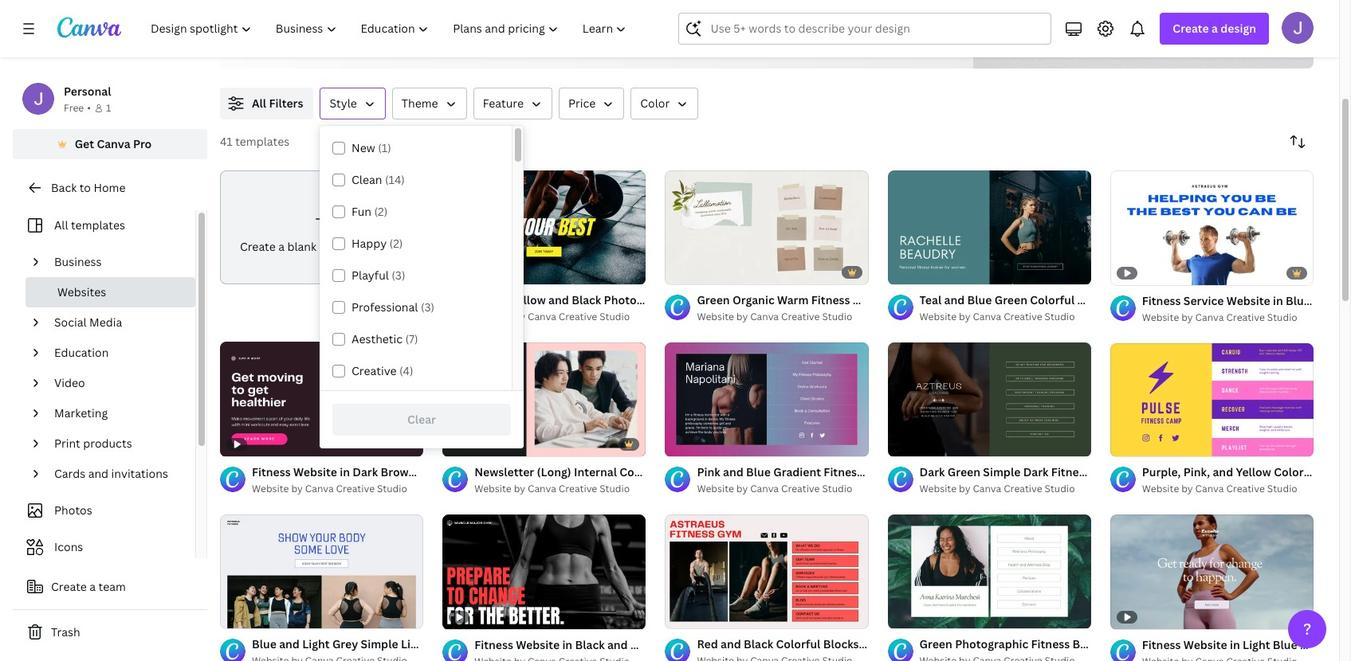 Task type: describe. For each thing, give the bounding box(es) containing it.
clear
[[408, 412, 436, 427]]

canva inside pink and blue gradient fitness bio-link website website by canva creative studio
[[751, 482, 779, 496]]

icons link
[[22, 533, 186, 563]]

1 of 6 for teal and blue green colorful blocks fitness service website
[[899, 266, 923, 277]]

a for blank
[[279, 239, 285, 254]]

1 light from the left
[[302, 637, 330, 652]]

green inside teal and blue green colorful blocks fitness service website website by canva creative studio
[[995, 293, 1028, 308]]

and inside fitness service website in blue and wh website by canva creative studio
[[1314, 293, 1334, 308]]

bio- inside dark green simple dark fitness bio-link website website by canva creative studio
[[1093, 465, 1116, 480]]

2 horizontal spatial style
[[777, 638, 805, 653]]

create a blank fitness website
[[240, 239, 404, 254]]

teal and blue green colorful blocks fitness service website link
[[920, 292, 1245, 309]]

gradient
[[774, 465, 821, 480]]

link inside green photographic fitness bio-link website link
[[1095, 637, 1118, 652]]

social media link
[[48, 308, 186, 338]]

a for design
[[1212, 21, 1219, 36]]

dark for dark green simple dark fitness bio-link website
[[1024, 465, 1049, 480]]

website by canva creative studio link for teal and blue green colorful blocks fitness service website
[[920, 309, 1092, 325]]

video link
[[48, 368, 186, 399]]

(2) for fun (2)
[[374, 204, 388, 219]]

bio- inside green organic warm fitness bio-link website website by canva creative studio
[[853, 293, 875, 308]]

business
[[54, 254, 102, 270]]

canva inside dark green simple dark fitness bio-link website website by canva creative studio
[[973, 482, 1002, 496]]

0 horizontal spatial colorful
[[776, 637, 821, 652]]

style button
[[320, 88, 386, 120]]

theme button
[[392, 88, 467, 120]]

website by canva creative studio for service
[[1143, 483, 1298, 496]]

print products link
[[48, 429, 186, 459]]

home
[[94, 180, 126, 195]]

black for style
[[575, 638, 605, 653]]

studio inside teal and blue green colorful blocks fitness service website website by canva creative studio
[[1045, 310, 1076, 324]]

and inside pink and blue gradient fitness bio-link website website by canva creative studio
[[723, 465, 744, 480]]

green inside dark green simple dark fitness bio-link website website by canva creative studio
[[948, 465, 981, 480]]

professional
[[352, 300, 418, 315]]

fitness inside pink and blue gradient fitness bio-link website website by canva creative studio
[[824, 465, 863, 480]]

and inside teal and blue green colorful blocks fitness service website website by canva creative studio
[[945, 293, 965, 308]]

link inside green organic warm fitness bio-link website website by canva creative studio
[[875, 293, 898, 308]]

get canva pro button
[[13, 129, 207, 160]]

in for fitness website in black and white red dynamic neons style
[[563, 638, 573, 653]]

jacob simon image
[[1282, 12, 1314, 44]]

blue inside fitness service website in blue and wh website by canva creative studio
[[1286, 293, 1311, 308]]

bright yellow and black photographic fitness service website image
[[443, 170, 646, 285]]

fitness inside fitness website in dark brown neon pink gradients style website by canva creative studio
[[252, 465, 291, 480]]

back to home link
[[13, 172, 207, 204]]

blank
[[287, 239, 317, 254]]

creative inside pink and blue gradient fitness bio-link website website by canva creative studio
[[782, 482, 820, 496]]

social media
[[54, 315, 122, 330]]

teal
[[920, 293, 942, 308]]

green organic warm fitness bio-link website link
[[697, 292, 944, 309]]

new
[[352, 140, 375, 156]]

creative inside dark green simple dark fitness bio-link website website by canva creative studio
[[1004, 482, 1043, 496]]

website by canva creative studio link for bright yellow and black photographic fitness service website
[[475, 309, 646, 325]]

in for fitness website in dark brown neon pink gradients style website by canva creative studio
[[340, 465, 350, 480]]

playful (3)
[[352, 268, 406, 283]]

red and black colorful blocks fitness bio-link website image
[[665, 515, 869, 629]]

website by canva creative studio link for fitness service website in blue and wh
[[1143, 310, 1314, 326]]

invitations
[[111, 467, 168, 482]]

purple, pink, and yellow colorful blocks fitness bio-link website image
[[1111, 343, 1314, 458]]

warm
[[778, 293, 809, 308]]

Search search field
[[711, 14, 1042, 44]]

websites
[[57, 285, 106, 300]]

templates for 41 templates
[[235, 134, 290, 149]]

and inside bright yellow and black photographic fitness service website website by canva creative studio
[[549, 293, 569, 308]]

pink inside fitness website in dark brown neon pink gradients style website by canva creative studio
[[450, 465, 474, 480]]

green photographic fitness bio-link website link
[[920, 636, 1164, 654]]

style inside button
[[330, 96, 357, 111]]

studio inside fitness website in dark brown neon pink gradients style website by canva creative studio
[[377, 483, 408, 496]]

grey
[[333, 637, 358, 652]]

bio- inside 'red and black colorful blocks fitness bio-link website' link
[[904, 637, 926, 652]]

website by canva creative studio link for pink and blue gradient fitness bio-link website
[[697, 482, 869, 498]]

fun
[[352, 204, 372, 219]]

blue and light grey simple light fitness service website image
[[220, 515, 424, 629]]

canva inside bright yellow and black photographic fitness service website website by canva creative studio
[[528, 310, 557, 324]]

creative inside green organic warm fitness bio-link website website by canva creative studio
[[782, 310, 820, 324]]

•
[[87, 101, 91, 115]]

color button
[[631, 88, 699, 120]]

1 for blue and light grey simple light fitness service website
[[231, 610, 236, 622]]

all templates
[[54, 218, 125, 233]]

41
[[220, 134, 233, 149]]

create a team
[[51, 580, 126, 595]]

trash link
[[13, 617, 207, 649]]

canva inside green organic warm fitness bio-link website website by canva creative studio
[[751, 310, 779, 324]]

education link
[[48, 338, 186, 368]]

brown
[[381, 465, 416, 480]]

canva inside teal and blue green colorful blocks fitness service website website by canva creative studio
[[973, 310, 1002, 324]]

education
[[54, 345, 109, 360]]

blue and light grey simple light fitness service website
[[252, 637, 559, 652]]

(4)
[[400, 364, 414, 379]]

fitness service website in blue and wh website by canva creative studio
[[1143, 293, 1352, 324]]

dark green simple dark fitness bio-link website website by canva creative studio
[[920, 465, 1184, 496]]

studio inside dark green simple dark fitness bio-link website website by canva creative studio
[[1045, 482, 1076, 496]]

organic
[[733, 293, 775, 308]]

1 of 6 for blue and light grey simple light fitness service website
[[231, 610, 255, 622]]

creative (4)
[[352, 364, 414, 379]]

neons
[[739, 638, 774, 653]]

bright
[[475, 293, 508, 308]]

photographic inside green photographic fitness bio-link website link
[[956, 637, 1029, 652]]

by inside dark green simple dark fitness bio-link website website by canva creative studio
[[959, 482, 971, 496]]

teal and blue green colorful blocks fitness service website image
[[888, 170, 1092, 285]]

back to home
[[51, 180, 126, 195]]

service inside fitness service website in blue and wh website by canva creative studio
[[1184, 293, 1225, 308]]

green photographic fitness bio-link website
[[920, 637, 1164, 652]]

clean
[[352, 172, 382, 187]]

get
[[75, 136, 94, 152]]

marketing link
[[48, 399, 186, 429]]

pink and blue gradient fitness bio-link website website by canva creative studio
[[697, 465, 957, 496]]

link inside pink and blue gradient fitness bio-link website website by canva creative studio
[[888, 465, 910, 480]]

fitness inside dark green simple dark fitness bio-link website website by canva creative studio
[[1052, 465, 1091, 480]]

teal and blue green colorful blocks fitness service website website by canva creative studio
[[920, 293, 1245, 324]]

create a blank fitness website link
[[220, 171, 424, 285]]

cards and invitations
[[54, 467, 168, 482]]

creative inside fitness website in dark brown neon pink gradients style website by canva creative studio
[[336, 483, 375, 496]]

cards
[[54, 467, 86, 482]]

create a design
[[1173, 21, 1257, 36]]

photos
[[54, 503, 92, 518]]

website by canva creative studio for yellow
[[475, 483, 630, 496]]

icons
[[54, 540, 83, 555]]

pink and blue gradient fitness bio-link website link
[[697, 464, 957, 482]]

create a team button
[[13, 572, 207, 604]]

fitness website in dark brown neon pink gradients style link
[[252, 464, 560, 482]]

neon
[[418, 465, 448, 480]]

2 light from the left
[[401, 637, 429, 652]]

filters
[[269, 96, 303, 111]]

in inside fitness service website in blue and wh website by canva creative studio
[[1274, 293, 1284, 308]]

create for create a team
[[51, 580, 87, 595]]

free •
[[64, 101, 91, 115]]

design
[[1221, 21, 1257, 36]]

theme
[[402, 96, 438, 111]]

wh
[[1337, 293, 1352, 308]]

fitness inside teal and blue green colorful blocks fitness service website website by canva creative studio
[[1116, 293, 1155, 308]]

cards and invitations link
[[48, 459, 186, 490]]

price
[[569, 96, 596, 111]]

video
[[54, 376, 85, 391]]

business link
[[48, 247, 186, 278]]



Task type: vqa. For each thing, say whether or not it's contained in the screenshot.


Task type: locate. For each thing, give the bounding box(es) containing it.
2 website by canva creative studio from the left
[[1143, 483, 1298, 496]]

1 horizontal spatial red
[[697, 637, 718, 652]]

0 vertical spatial 1 of 6 link
[[888, 170, 1092, 285]]

back
[[51, 180, 77, 195]]

1 horizontal spatial (2)
[[390, 236, 403, 251]]

photographic inside bright yellow and black photographic fitness service website website by canva creative studio
[[604, 293, 678, 308]]

0 vertical spatial in
[[1274, 293, 1284, 308]]

2 vertical spatial in
[[563, 638, 573, 653]]

0 horizontal spatial 1
[[106, 101, 111, 115]]

0 horizontal spatial 1 of 6 link
[[220, 515, 424, 629]]

fitness service website in blue and wh link
[[1143, 292, 1352, 310]]

1 of 6 link for blue and light grey simple light fitness service website
[[220, 515, 424, 629]]

creative inside fitness service website in blue and wh website by canva creative studio
[[1227, 311, 1266, 324]]

1 horizontal spatial in
[[563, 638, 573, 653]]

yellow
[[511, 293, 546, 308]]

blue inside teal and blue green colorful blocks fitness service website website by canva creative studio
[[968, 293, 992, 308]]

all for all templates
[[54, 218, 68, 233]]

fitness website in black and white red dynamic neons style
[[475, 638, 805, 653]]

create a blank fitness website element
[[220, 171, 424, 285]]

1 for teal and blue green colorful blocks fitness service website
[[899, 266, 904, 277]]

creative inside teal and blue green colorful blocks fitness service website website by canva creative studio
[[1004, 310, 1043, 324]]

simple down "dark green simple dark fitness bio-link website" image
[[984, 465, 1021, 480]]

by inside pink and blue gradient fitness bio-link website website by canva creative studio
[[737, 482, 748, 496]]

0 horizontal spatial blocks
[[824, 637, 859, 652]]

0 horizontal spatial in
[[340, 465, 350, 480]]

in left wh
[[1274, 293, 1284, 308]]

create a design button
[[1161, 13, 1270, 45]]

1 horizontal spatial light
[[401, 637, 429, 652]]

style
[[330, 96, 357, 111], [532, 465, 560, 480], [777, 638, 805, 653]]

canva inside fitness website in dark brown neon pink gradients style website by canva creative studio
[[305, 483, 334, 496]]

website by canva creative studio link
[[475, 309, 646, 325], [697, 309, 869, 325], [920, 309, 1092, 325], [1143, 310, 1314, 326], [697, 482, 869, 498], [920, 482, 1092, 498], [252, 482, 424, 498], [475, 482, 646, 498], [1143, 482, 1314, 498]]

0 horizontal spatial red
[[665, 638, 686, 653]]

0 horizontal spatial a
[[90, 580, 96, 595]]

bright yellow and black photographic fitness service website link
[[475, 292, 809, 309]]

pink inside pink and blue gradient fitness bio-link website website by canva creative studio
[[697, 465, 721, 480]]

2 vertical spatial a
[[90, 580, 96, 595]]

1 vertical spatial 1 of 6
[[231, 610, 255, 622]]

0 horizontal spatial 1 of 6
[[231, 610, 255, 622]]

playful
[[352, 268, 389, 283]]

a inside 'dropdown button'
[[1212, 21, 1219, 36]]

0 horizontal spatial (2)
[[374, 204, 388, 219]]

1 vertical spatial in
[[340, 465, 350, 480]]

professional (3)
[[352, 300, 435, 315]]

(2)
[[374, 204, 388, 219], [390, 236, 403, 251]]

red inside fitness website in black and white red dynamic neons style link
[[665, 638, 686, 653]]

style inside fitness website in dark brown neon pink gradients style website by canva creative studio
[[532, 465, 560, 480]]

link inside 'red and black colorful blocks fitness bio-link website' link
[[926, 637, 948, 652]]

website by canva creative studio link for dark green simple dark fitness bio-link website
[[920, 482, 1092, 498]]

create down "icons"
[[51, 580, 87, 595]]

1 vertical spatial a
[[279, 239, 285, 254]]

in left white
[[563, 638, 573, 653]]

colorful inside teal and blue green colorful blocks fitness service website website by canva creative studio
[[1031, 293, 1075, 308]]

0 horizontal spatial (3)
[[392, 268, 406, 283]]

1 horizontal spatial (3)
[[421, 300, 435, 315]]

green
[[697, 293, 730, 308], [995, 293, 1028, 308], [948, 465, 981, 480], [920, 637, 953, 652]]

by inside bright yellow and black photographic fitness service website website by canva creative studio
[[514, 310, 526, 324]]

0 horizontal spatial 6
[[249, 610, 255, 622]]

create for create a design
[[1173, 21, 1210, 36]]

(3) right professional
[[421, 300, 435, 315]]

1 vertical spatial templates
[[71, 218, 125, 233]]

fitness website in dark brown neon pink gradients style website by canva creative studio
[[252, 465, 560, 496]]

aesthetic (7)
[[352, 332, 418, 347]]

1 vertical spatial 1 of 6 link
[[220, 515, 424, 629]]

(3) for professional (3)
[[421, 300, 435, 315]]

black left white
[[575, 638, 605, 653]]

bio- inside green photographic fitness bio-link website link
[[1073, 637, 1095, 652]]

dark
[[920, 465, 945, 480], [1024, 465, 1049, 480], [353, 465, 378, 480]]

0 vertical spatial photographic
[[604, 293, 678, 308]]

1 horizontal spatial simple
[[984, 465, 1021, 480]]

2 vertical spatial 1
[[231, 610, 236, 622]]

(3) for playful (3)
[[392, 268, 406, 283]]

canva inside fitness service website in blue and wh website by canva creative studio
[[1196, 311, 1225, 324]]

marketing
[[54, 406, 108, 421]]

style right neons on the right bottom of the page
[[777, 638, 805, 653]]

create left blank
[[240, 239, 276, 254]]

dark for fitness website in dark brown neon pink gradients style
[[353, 465, 378, 480]]

2 horizontal spatial dark
[[1024, 465, 1049, 480]]

1
[[106, 101, 111, 115], [899, 266, 904, 277], [231, 610, 236, 622]]

by inside teal and blue green colorful blocks fitness service website website by canva creative studio
[[959, 310, 971, 324]]

0 vertical spatial a
[[1212, 21, 1219, 36]]

light left the grey in the left bottom of the page
[[302, 637, 330, 652]]

red left neons on the right bottom of the page
[[697, 637, 718, 652]]

blue and light grey simple light fitness service website link
[[252, 636, 559, 654]]

pro
[[133, 136, 152, 152]]

0 vertical spatial 1 of 6
[[899, 266, 923, 277]]

6
[[917, 266, 923, 277], [249, 610, 255, 622]]

by
[[514, 310, 526, 324], [737, 310, 748, 324], [959, 310, 971, 324], [1182, 311, 1194, 324], [737, 482, 748, 496], [959, 482, 971, 496], [291, 483, 303, 496], [514, 483, 526, 496], [1182, 483, 1194, 496]]

0 vertical spatial 6
[[917, 266, 923, 277]]

(2) right happy
[[390, 236, 403, 251]]

fitness website templates image
[[974, 0, 1314, 69], [974, 0, 1314, 69]]

dynamic
[[689, 638, 737, 653]]

green organic warm fitness bio-link website image
[[665, 170, 869, 285]]

dark inside fitness website in dark brown neon pink gradients style website by canva creative studio
[[353, 465, 378, 480]]

1 horizontal spatial style
[[532, 465, 560, 480]]

social
[[54, 315, 87, 330]]

0 vertical spatial colorful
[[1031, 293, 1075, 308]]

website by canva creative studio link for fitness website in dark brown neon pink gradients style
[[252, 482, 424, 498]]

dark green simple dark fitness bio-link website image
[[888, 343, 1092, 457]]

studio
[[600, 310, 630, 324], [823, 310, 853, 324], [1045, 310, 1076, 324], [1268, 311, 1298, 324], [823, 482, 853, 496], [1045, 482, 1076, 496], [377, 483, 408, 496], [600, 483, 630, 496], [1268, 483, 1298, 496]]

service inside bright yellow and black photographic fitness service website website by canva creative studio
[[722, 293, 762, 308]]

all down back
[[54, 218, 68, 233]]

red right white
[[665, 638, 686, 653]]

print
[[54, 436, 80, 451]]

studio inside pink and blue gradient fitness bio-link website website by canva creative studio
[[823, 482, 853, 496]]

canva
[[97, 136, 131, 152], [528, 310, 557, 324], [751, 310, 779, 324], [973, 310, 1002, 324], [1196, 311, 1225, 324], [751, 482, 779, 496], [973, 482, 1002, 496], [305, 483, 334, 496], [528, 483, 557, 496], [1196, 483, 1225, 496]]

1 horizontal spatial website by canva creative studio
[[1143, 483, 1298, 496]]

free
[[64, 101, 84, 115]]

color
[[641, 96, 670, 111]]

colorful
[[1031, 293, 1075, 308], [776, 637, 821, 652]]

fitness inside green organic warm fitness bio-link website website by canva creative studio
[[812, 293, 851, 308]]

feature
[[483, 96, 524, 111]]

6 for blue and light grey simple light fitness service website
[[249, 610, 255, 622]]

0 horizontal spatial of
[[238, 610, 247, 622]]

2 horizontal spatial create
[[1173, 21, 1210, 36]]

1 horizontal spatial pink
[[697, 465, 721, 480]]

service
[[722, 293, 762, 308], [1158, 293, 1198, 308], [1184, 293, 1225, 308], [473, 637, 513, 652]]

in inside fitness website in dark brown neon pink gradients style website by canva creative studio
[[340, 465, 350, 480]]

1 vertical spatial of
[[238, 610, 247, 622]]

1 vertical spatial create
[[240, 239, 276, 254]]

0 horizontal spatial website by canva creative studio
[[475, 483, 630, 496]]

studio inside bright yellow and black photographic fitness service website website by canva creative studio
[[600, 310, 630, 324]]

happy
[[352, 236, 387, 251]]

Sort by button
[[1282, 126, 1314, 158]]

0 horizontal spatial pink
[[450, 465, 474, 480]]

all left filters
[[252, 96, 266, 111]]

0 vertical spatial 1
[[106, 101, 111, 115]]

create inside create a team button
[[51, 580, 87, 595]]

happy (2)
[[352, 236, 403, 251]]

1 horizontal spatial 1 of 6 link
[[888, 170, 1092, 285]]

new (1)
[[352, 140, 391, 156]]

0 horizontal spatial dark
[[353, 465, 378, 480]]

by inside green organic warm fitness bio-link website website by canva creative studio
[[737, 310, 748, 324]]

red inside 'red and black colorful blocks fitness bio-link website' link
[[697, 637, 718, 652]]

41 templates
[[220, 134, 290, 149]]

0 horizontal spatial simple
[[361, 637, 398, 652]]

canva inside the 'get canva pro' button
[[97, 136, 131, 152]]

1 horizontal spatial create
[[240, 239, 276, 254]]

1 horizontal spatial 6
[[917, 266, 923, 277]]

green inside green organic warm fitness bio-link website website by canva creative studio
[[697, 293, 730, 308]]

0 vertical spatial blocks
[[1078, 293, 1114, 308]]

a left team
[[90, 580, 96, 595]]

to
[[79, 180, 91, 195]]

1 vertical spatial all
[[54, 218, 68, 233]]

light right the grey in the left bottom of the page
[[401, 637, 429, 652]]

1 of 6 link
[[888, 170, 1092, 285], [220, 515, 424, 629]]

templates for all templates
[[71, 218, 125, 233]]

of for blue and light grey simple light fitness service website
[[238, 610, 247, 622]]

studio inside fitness service website in blue and wh website by canva creative studio
[[1268, 311, 1298, 324]]

1 vertical spatial style
[[532, 465, 560, 480]]

fun (2)
[[352, 204, 388, 219]]

black right yellow
[[572, 293, 602, 308]]

create left design
[[1173, 21, 1210, 36]]

in left brown in the left of the page
[[340, 465, 350, 480]]

media
[[89, 315, 122, 330]]

0 horizontal spatial photographic
[[604, 293, 678, 308]]

all for all filters
[[252, 96, 266, 111]]

simple
[[984, 465, 1021, 480], [361, 637, 398, 652]]

fitness inside fitness service website in blue and wh website by canva creative studio
[[1143, 293, 1182, 308]]

1 horizontal spatial dark
[[920, 465, 945, 480]]

style up the new
[[330, 96, 357, 111]]

photographic
[[604, 293, 678, 308], [956, 637, 1029, 652]]

1 horizontal spatial 1 of 6
[[899, 266, 923, 277]]

white
[[631, 638, 663, 653]]

(14)
[[385, 172, 405, 187]]

all filters button
[[220, 88, 314, 120]]

0 vertical spatial templates
[[235, 134, 290, 149]]

(3)
[[392, 268, 406, 283], [421, 300, 435, 315]]

black for by
[[572, 293, 602, 308]]

1 vertical spatial blocks
[[824, 637, 859, 652]]

0 vertical spatial all
[[252, 96, 266, 111]]

and
[[549, 293, 569, 308], [945, 293, 965, 308], [1314, 293, 1334, 308], [723, 465, 744, 480], [88, 467, 109, 482], [721, 637, 742, 652], [279, 637, 300, 652], [608, 638, 628, 653]]

1 horizontal spatial a
[[279, 239, 285, 254]]

blocks
[[1078, 293, 1114, 308], [824, 637, 859, 652]]

fitness inside bright yellow and black photographic fitness service website website by canva creative studio
[[680, 293, 719, 308]]

1 vertical spatial 6
[[249, 610, 255, 622]]

6 for teal and blue green colorful blocks fitness service website
[[917, 266, 923, 277]]

0 vertical spatial (3)
[[392, 268, 406, 283]]

of for teal and blue green colorful blocks fitness service website
[[906, 266, 915, 277]]

price button
[[559, 88, 625, 120]]

bio-
[[853, 293, 875, 308], [866, 465, 888, 480], [1093, 465, 1116, 480], [904, 637, 926, 652], [1073, 637, 1095, 652]]

bio- inside pink and blue gradient fitness bio-link website website by canva creative studio
[[866, 465, 888, 480]]

1 horizontal spatial all
[[252, 96, 266, 111]]

(1)
[[378, 140, 391, 156]]

a inside button
[[90, 580, 96, 595]]

black inside fitness website in black and white red dynamic neons style link
[[575, 638, 605, 653]]

0 horizontal spatial all
[[54, 218, 68, 233]]

1 of 6 link for teal and blue green colorful blocks fitness service website
[[888, 170, 1092, 285]]

dark green simple dark fitness bio-link website link
[[920, 464, 1184, 482]]

top level navigation element
[[140, 13, 641, 45]]

0 vertical spatial create
[[1173, 21, 1210, 36]]

1 vertical spatial simple
[[361, 637, 398, 652]]

bright yellow and black photographic fitness service website website by canva creative studio
[[475, 293, 809, 324]]

blocks inside teal and blue green colorful blocks fitness service website website by canva creative studio
[[1078, 293, 1114, 308]]

team
[[99, 580, 126, 595]]

1 horizontal spatial blocks
[[1078, 293, 1114, 308]]

website by canva creative studio link for green organic warm fitness bio-link website
[[697, 309, 869, 325]]

1 vertical spatial 1
[[899, 266, 904, 277]]

None search field
[[679, 13, 1052, 45]]

photos link
[[22, 496, 186, 526]]

website
[[360, 239, 404, 254], [765, 293, 809, 308], [901, 293, 944, 308], [1201, 293, 1245, 308], [1227, 293, 1271, 308], [475, 310, 512, 324], [697, 310, 734, 324], [920, 310, 957, 324], [1143, 311, 1180, 324], [913, 465, 957, 480], [1141, 465, 1184, 480], [294, 465, 337, 480], [697, 482, 734, 496], [920, 482, 957, 496], [252, 483, 289, 496], [475, 483, 512, 496], [1143, 483, 1180, 496], [951, 637, 995, 652], [1121, 637, 1164, 652], [516, 637, 559, 652], [516, 638, 560, 653]]

(2) for happy (2)
[[390, 236, 403, 251]]

all
[[252, 96, 266, 111], [54, 218, 68, 233]]

link
[[875, 293, 898, 308], [888, 465, 910, 480], [1116, 465, 1138, 480], [926, 637, 948, 652], [1095, 637, 1118, 652]]

1 vertical spatial (2)
[[390, 236, 403, 251]]

2 vertical spatial style
[[777, 638, 805, 653]]

blue inside pink and blue gradient fitness bio-link website website by canva creative studio
[[747, 465, 771, 480]]

1 horizontal spatial 1
[[231, 610, 236, 622]]

(2) right fun
[[374, 204, 388, 219]]

0 vertical spatial (2)
[[374, 204, 388, 219]]

0 vertical spatial simple
[[984, 465, 1021, 480]]

studio inside green organic warm fitness bio-link website website by canva creative studio
[[823, 310, 853, 324]]

0 vertical spatial of
[[906, 266, 915, 277]]

templates down back to home
[[71, 218, 125, 233]]

black right dynamic
[[744, 637, 774, 652]]

get canva pro
[[75, 136, 152, 152]]

0 horizontal spatial light
[[302, 637, 330, 652]]

black inside 'red and black colorful blocks fitness bio-link website' link
[[744, 637, 774, 652]]

black inside bright yellow and black photographic fitness service website website by canva creative studio
[[572, 293, 602, 308]]

pink and blue gradient fitness bio-link website image
[[665, 343, 869, 457]]

(3) right playful
[[392, 268, 406, 283]]

1 horizontal spatial photographic
[[956, 637, 1029, 652]]

link inside dark green simple dark fitness bio-link website website by canva creative studio
[[1116, 465, 1138, 480]]

templates right 41
[[235, 134, 290, 149]]

a for team
[[90, 580, 96, 595]]

2 horizontal spatial a
[[1212, 21, 1219, 36]]

0 horizontal spatial create
[[51, 580, 87, 595]]

2 horizontal spatial 1
[[899, 266, 904, 277]]

templates
[[235, 134, 290, 149], [71, 218, 125, 233]]

1 horizontal spatial colorful
[[1031, 293, 1075, 308]]

simple inside dark green simple dark fitness bio-link website website by canva creative studio
[[984, 465, 1021, 480]]

creative inside bright yellow and black photographic fitness service website website by canva creative studio
[[559, 310, 598, 324]]

green photographic fitness bio-link website image
[[888, 515, 1092, 629]]

1 vertical spatial photographic
[[956, 637, 1029, 652]]

0 horizontal spatial templates
[[71, 218, 125, 233]]

products
[[83, 436, 132, 451]]

all inside button
[[252, 96, 266, 111]]

print products
[[54, 436, 132, 451]]

1 horizontal spatial templates
[[235, 134, 290, 149]]

by inside fitness website in dark brown neon pink gradients style website by canva creative studio
[[291, 483, 303, 496]]

create inside create a blank fitness website element
[[240, 239, 276, 254]]

1 vertical spatial colorful
[[776, 637, 821, 652]]

simple right the grey in the left bottom of the page
[[361, 637, 398, 652]]

gradients
[[476, 465, 530, 480]]

2 vertical spatial create
[[51, 580, 87, 595]]

of
[[906, 266, 915, 277], [238, 610, 247, 622]]

a left blank
[[279, 239, 285, 254]]

green organic warm fitness bio-link website website by canva creative studio
[[697, 293, 944, 324]]

style right the gradients
[[532, 465, 560, 480]]

2 horizontal spatial in
[[1274, 293, 1284, 308]]

red and black colorful blocks fitness bio-link website
[[697, 637, 995, 652]]

creative
[[559, 310, 598, 324], [782, 310, 820, 324], [1004, 310, 1043, 324], [1227, 311, 1266, 324], [352, 364, 397, 379], [782, 482, 820, 496], [1004, 482, 1043, 496], [336, 483, 375, 496], [559, 483, 598, 496], [1227, 483, 1266, 496]]

a left design
[[1212, 21, 1219, 36]]

aesthetic
[[352, 332, 403, 347]]

1 horizontal spatial of
[[906, 266, 915, 277]]

by inside fitness service website in blue and wh website by canva creative studio
[[1182, 311, 1194, 324]]

service inside teal and blue green colorful blocks fitness service website website by canva creative studio
[[1158, 293, 1198, 308]]

pink
[[697, 465, 721, 480], [450, 465, 474, 480]]

0 vertical spatial style
[[330, 96, 357, 111]]

create for create a blank fitness website
[[240, 239, 276, 254]]

1 website by canva creative studio from the left
[[475, 483, 630, 496]]

red and black colorful blocks fitness bio-link website link
[[697, 636, 995, 654]]

create inside create a design 'dropdown button'
[[1173, 21, 1210, 36]]

0 horizontal spatial style
[[330, 96, 357, 111]]

1 vertical spatial (3)
[[421, 300, 435, 315]]



